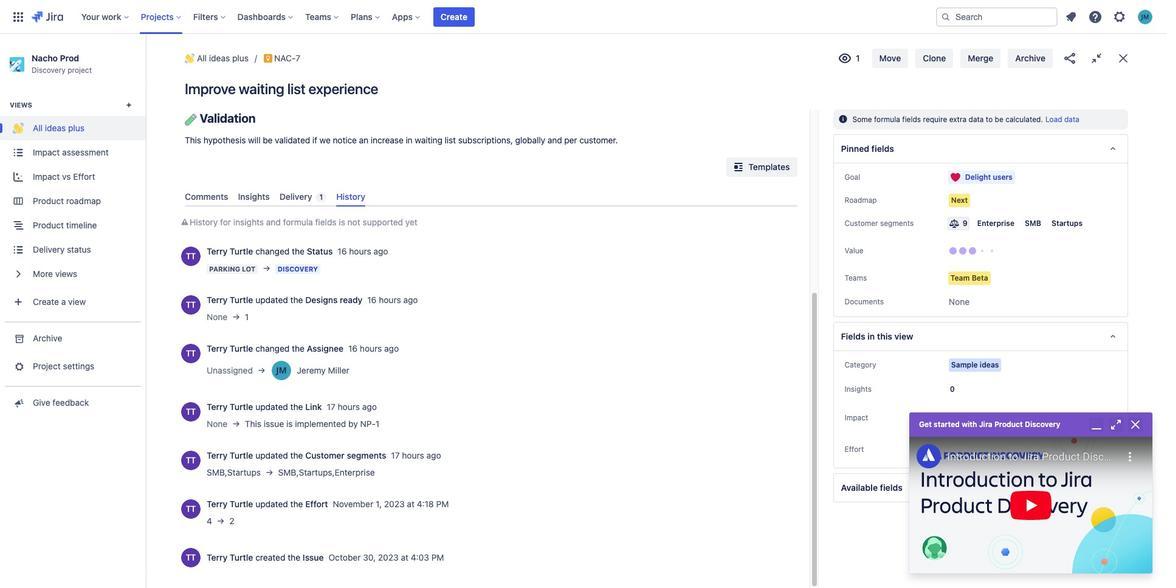 Task type: vqa. For each thing, say whether or not it's contained in the screenshot.


Task type: locate. For each thing, give the bounding box(es) containing it.
4 updated from the top
[[255, 499, 288, 509]]

create left the a
[[33, 297, 59, 307]]

more information about this user image left 4
[[181, 500, 201, 519]]

pm right 4:18
[[436, 499, 449, 509]]

1 horizontal spatial insights
[[845, 385, 872, 394]]

smb,startups
[[207, 468, 261, 478]]

terry up the smb,startups
[[207, 451, 228, 461]]

segments down roadmap dropdown button
[[880, 219, 914, 228]]

0 horizontal spatial waiting
[[239, 80, 284, 97]]

3 more information about this user image from the top
[[181, 402, 201, 422]]

1 horizontal spatial list
[[445, 135, 456, 145]]

segments
[[880, 219, 914, 228], [347, 451, 386, 461]]

:test_tube: image
[[185, 113, 197, 126], [185, 113, 197, 126]]

0 horizontal spatial customer
[[305, 451, 345, 461]]

delivery inside jira product discovery navigation element
[[33, 245, 65, 255]]

0 horizontal spatial :wave: image
[[13, 123, 24, 134]]

ideas right sample
[[980, 361, 999, 370]]

load
[[1046, 115, 1063, 124]]

30,
[[363, 553, 376, 563]]

0 vertical spatial teams
[[305, 11, 331, 22]]

0 horizontal spatial view
[[68, 297, 86, 307]]

goal
[[845, 173, 860, 182]]

3 updated from the top
[[255, 451, 288, 461]]

1 horizontal spatial is
[[339, 217, 345, 227]]

all ideas plus
[[197, 53, 249, 63], [33, 123, 84, 133]]

view right the a
[[68, 297, 86, 307]]

none for terry turtle updated the designs ready 16 hours ago
[[207, 312, 228, 322]]

ideas inside group
[[45, 123, 66, 133]]

updated for this issue is implemented by np-1
[[255, 402, 288, 412]]

16 up miller
[[348, 344, 358, 354]]

appswitcher icon image
[[11, 9, 26, 24]]

0 vertical spatial terry turtle button
[[207, 246, 253, 258]]

fields right pinned
[[872, 144, 894, 154]]

turtle down lot
[[230, 295, 253, 305]]

2 changed from the top
[[255, 344, 290, 354]]

fields
[[841, 331, 866, 342]]

updated for smb,startups,enterprise
[[255, 451, 288, 461]]

turtle for terry turtle updated the designs ready 16 hours ago
[[230, 295, 253, 305]]

data
[[969, 115, 984, 124], [1065, 115, 1080, 124]]

1 horizontal spatial ideas
[[209, 53, 230, 63]]

1
[[856, 53, 860, 63], [319, 193, 323, 202], [245, 312, 249, 322], [376, 419, 380, 429]]

hours down not
[[349, 246, 371, 257]]

terry turtle button for terry turtle changed the assignee 16 hours ago
[[207, 343, 253, 355]]

1 vertical spatial formula
[[283, 217, 313, 227]]

0 horizontal spatial 16
[[338, 246, 347, 257]]

jira
[[979, 420, 993, 429]]

history for insights and formula fields is not supported yet
[[190, 217, 418, 227]]

1 horizontal spatial 17
[[391, 451, 400, 461]]

0 vertical spatial waiting
[[239, 80, 284, 97]]

available fields element
[[833, 474, 1128, 503]]

2 vertical spatial more information about this user image
[[181, 500, 201, 519]]

waiting down nac-
[[239, 80, 284, 97]]

fields in this view element
[[833, 322, 1128, 351]]

1 horizontal spatial delivery
[[280, 191, 312, 202]]

projects
[[141, 11, 174, 22]]

0 vertical spatial is
[[339, 217, 345, 227]]

prod
[[60, 53, 79, 63]]

hours right assignee
[[360, 344, 382, 354]]

0 horizontal spatial formula
[[283, 217, 313, 227]]

0 vertical spatial all ideas plus
[[197, 53, 249, 63]]

ago for terry turtle updated the link 17 hours ago
[[362, 402, 377, 412]]

be right to
[[995, 115, 1004, 124]]

impact for assessment
[[33, 147, 60, 158]]

0 vertical spatial history
[[336, 191, 365, 202]]

none down parking
[[207, 312, 228, 322]]

0 vertical spatial pm
[[436, 499, 449, 509]]

1 horizontal spatial history
[[336, 191, 365, 202]]

jeremy
[[297, 365, 326, 376]]

0 horizontal spatial data
[[969, 115, 984, 124]]

all ideas plus for :wave: image inside the group
[[33, 123, 84, 133]]

at for 4:18
[[407, 499, 415, 509]]

more information about this user image for terry turtle updated the designs ready 16 hours ago
[[181, 295, 201, 315]]

0 horizontal spatial is
[[286, 419, 293, 429]]

1 vertical spatial archive
[[33, 333, 62, 344]]

waiting right increase
[[415, 135, 443, 145]]

1 vertical spatial history
[[190, 217, 218, 227]]

terry for terry turtle updated the effort november 1, 2023 at 4:18 pm
[[207, 499, 228, 509]]

the up smb,startups,enterprise
[[290, 451, 303, 461]]

0 horizontal spatial all ideas plus
[[33, 123, 84, 133]]

product for product timeline
[[33, 220, 64, 231]]

1 turtle from the top
[[230, 246, 253, 257]]

all ideas plus link up improve
[[182, 51, 249, 66]]

more information about this user image left parking
[[181, 247, 201, 266]]

terry for terry turtle updated the link 17 hours ago
[[207, 402, 228, 412]]

tab list
[[180, 187, 802, 207]]

1 horizontal spatial create
[[441, 11, 468, 22]]

smb
[[1025, 219, 1041, 228]]

5 turtle from the top
[[230, 451, 253, 461]]

16 right ready
[[367, 295, 377, 305]]

if
[[312, 135, 317, 145]]

impact button
[[841, 411, 872, 426]]

plus
[[232, 53, 249, 63], [68, 123, 84, 133]]

list left the subscriptions,
[[445, 135, 456, 145]]

discovery down nacho
[[32, 66, 66, 75]]

notifications image
[[1064, 9, 1079, 24]]

0 horizontal spatial archive
[[33, 333, 62, 344]]

delivery for delivery
[[280, 191, 312, 202]]

view
[[68, 297, 86, 307], [895, 331, 913, 342]]

fields in this view
[[841, 331, 913, 342]]

project settings button
[[0, 355, 146, 379]]

2023 right 1,
[[384, 499, 405, 509]]

turtle for terry turtle created the issue october 30, 2023 at 4:03 pm
[[230, 553, 253, 563]]

ideas
[[209, 53, 230, 63], [45, 123, 66, 133], [980, 361, 999, 370]]

plus inside jira product discovery navigation element
[[68, 123, 84, 133]]

effort down impact popup button
[[845, 445, 864, 454]]

this for this issue is implemented by np-1
[[245, 419, 261, 429]]

the left status
[[292, 246, 305, 257]]

archive up project
[[33, 333, 62, 344]]

create for create a view
[[33, 297, 59, 307]]

increase
[[371, 135, 404, 145]]

banner
[[0, 0, 1167, 34]]

0 vertical spatial :wave: image
[[185, 54, 195, 63]]

2 terry turtle button from the top
[[207, 552, 253, 564]]

1 updated from the top
[[255, 295, 288, 305]]

terry for terry turtle changed the assignee 16 hours ago
[[207, 344, 228, 354]]

archive
[[1015, 53, 1046, 63], [33, 333, 62, 344]]

list down '7'
[[287, 80, 306, 97]]

0 horizontal spatial and
[[266, 217, 281, 227]]

is right issue
[[286, 419, 293, 429]]

terry turtle button down parking lot
[[207, 294, 253, 306]]

at left 4:18
[[407, 499, 415, 509]]

1 vertical spatial all
[[33, 123, 43, 133]]

3 turtle from the top
[[230, 344, 253, 354]]

lot
[[242, 265, 255, 273]]

timeline
[[66, 220, 97, 231]]

terry down unassigned
[[207, 402, 228, 412]]

changed left assignee
[[255, 344, 290, 354]]

0 horizontal spatial delivery
[[33, 245, 65, 255]]

:wave: image up improve
[[185, 54, 195, 63]]

1 horizontal spatial be
[[995, 115, 1004, 124]]

help image
[[1088, 9, 1103, 24]]

1 vertical spatial changed
[[255, 344, 290, 354]]

2 terry from the top
[[207, 295, 228, 305]]

0 horizontal spatial insights
[[238, 191, 270, 202]]

1 vertical spatial terry turtle button
[[207, 552, 253, 564]]

updated down lot
[[255, 295, 288, 305]]

impact down insights dropdown button
[[845, 414, 868, 423]]

delivery up history for insights and formula fields is not supported yet
[[280, 191, 312, 202]]

terry turtle button
[[207, 246, 253, 258], [207, 552, 253, 564]]

terry turtle button up unassigned
[[207, 343, 253, 355]]

all up improve
[[197, 53, 207, 63]]

group
[[0, 85, 146, 322]]

history for history
[[336, 191, 365, 202]]

hours
[[349, 246, 371, 257], [379, 295, 401, 305], [360, 344, 382, 354], [338, 402, 360, 412], [402, 451, 424, 461]]

1 more information about this user image from the top
[[181, 295, 201, 315]]

4 terry turtle button from the top
[[207, 450, 253, 462]]

data left to
[[969, 115, 984, 124]]

in left this
[[868, 331, 875, 342]]

impact up impact vs effort
[[33, 147, 60, 158]]

1 vertical spatial view
[[895, 331, 913, 342]]

1 horizontal spatial :wave: image
[[185, 54, 195, 63]]

1 vertical spatial list
[[445, 135, 456, 145]]

1 vertical spatial in
[[868, 331, 875, 342]]

this left hypothesis
[[185, 135, 201, 145]]

product roadmap
[[33, 196, 101, 206]]

jira image
[[32, 9, 63, 24], [32, 9, 63, 24]]

move
[[880, 53, 901, 63]]

the up jeremy
[[292, 344, 305, 354]]

updated down the smb,startups
[[255, 499, 288, 509]]

more information about this user image for terry turtle updated the effort november 1, 2023 at 4:18 pm
[[181, 500, 201, 519]]

the for assignee
[[292, 344, 305, 354]]

customer up smb,startups,enterprise
[[305, 451, 345, 461]]

the
[[292, 246, 305, 257], [290, 295, 303, 305], [292, 344, 305, 354], [290, 402, 303, 412], [290, 451, 303, 461], [290, 499, 303, 509], [288, 553, 300, 563]]

supported
[[363, 217, 403, 227]]

teams button
[[302, 7, 343, 26]]

5 terry turtle button from the top
[[207, 499, 253, 511]]

5 terry from the top
[[207, 451, 228, 461]]

weighting value image
[[950, 219, 959, 229]]

4 turtle from the top
[[230, 402, 253, 412]]

product right jira
[[995, 420, 1023, 429]]

startups
[[1052, 219, 1083, 228]]

pm for november 1, 2023 at 4:18 pm
[[436, 499, 449, 509]]

2 vertical spatial none
[[207, 419, 228, 429]]

1 vertical spatial :wave: image
[[13, 123, 24, 134]]

impact inside popup button
[[845, 414, 868, 423]]

link
[[305, 402, 322, 412]]

banner containing your work
[[0, 0, 1167, 34]]

2 horizontal spatial effort
[[845, 445, 864, 454]]

1 vertical spatial all ideas plus link
[[0, 116, 146, 141]]

templates button
[[727, 157, 797, 177]]

product inside product timeline link
[[33, 220, 64, 231]]

all ideas plus inside group
[[33, 123, 84, 133]]

filters button
[[190, 7, 230, 26]]

the for customer segments
[[290, 451, 303, 461]]

customer segments
[[845, 219, 914, 228]]

hours for terry turtle updated the link 17 hours ago
[[338, 402, 360, 412]]

require
[[923, 115, 947, 124]]

history
[[336, 191, 365, 202], [190, 217, 218, 227]]

ideas up impact assessment
[[45, 123, 66, 133]]

is left not
[[339, 217, 345, 227]]

terry turtle button down unassigned
[[207, 401, 253, 413]]

give feedback button
[[0, 391, 146, 416]]

team beta
[[951, 274, 988, 283]]

3 terry from the top
[[207, 344, 228, 354]]

ago for terry turtle changed the assignee 16 hours ago
[[384, 344, 399, 354]]

1 horizontal spatial in
[[868, 331, 875, 342]]

0 vertical spatial effort
[[73, 172, 95, 182]]

1 vertical spatial 16
[[367, 295, 377, 305]]

terry turtle changed the assignee 16 hours ago
[[207, 344, 399, 354]]

more
[[33, 269, 53, 279]]

2 terry turtle button from the top
[[207, 343, 253, 355]]

4 terry from the top
[[207, 402, 228, 412]]

turtle for terry turtle updated the link 17 hours ago
[[230, 402, 253, 412]]

2
[[229, 516, 234, 527]]

none down "team"
[[949, 297, 970, 307]]

7 turtle from the top
[[230, 553, 253, 563]]

0 horizontal spatial ideas
[[45, 123, 66, 133]]

0 horizontal spatial :wave: image
[[13, 123, 24, 134]]

collapse image
[[1089, 51, 1104, 66]]

none up the smb,startups
[[207, 419, 228, 429]]

3 more information about this user image from the top
[[181, 500, 201, 519]]

7 terry from the top
[[207, 553, 228, 563]]

your work button
[[78, 7, 133, 26]]

1 down lot
[[245, 312, 249, 322]]

terry turtle button up parking lot
[[207, 246, 253, 258]]

16 right status
[[338, 246, 347, 257]]

1 horizontal spatial all ideas plus
[[197, 53, 249, 63]]

create inside button
[[441, 11, 468, 22]]

more information about this user image
[[181, 247, 201, 266], [181, 451, 201, 471], [181, 500, 201, 519]]

discovery down "terry turtle changed the status 16 hours ago"
[[278, 265, 318, 273]]

1 vertical spatial product
[[33, 220, 64, 231]]

the for designs ready
[[290, 295, 303, 305]]

1 horizontal spatial archive
[[1015, 53, 1046, 63]]

0 vertical spatial at
[[407, 499, 415, 509]]

1 up history for insights and formula fields is not supported yet
[[319, 193, 323, 202]]

0 vertical spatial delivery
[[280, 191, 312, 202]]

terry up parking
[[207, 246, 228, 257]]

extra
[[949, 115, 967, 124]]

apps button
[[388, 7, 425, 26]]

2 updated from the top
[[255, 402, 288, 412]]

archive button right merge button on the right
[[1008, 49, 1053, 68]]

0 vertical spatial formula
[[874, 115, 900, 124]]

0 vertical spatial more information about this user image
[[181, 247, 201, 266]]

2 vertical spatial product
[[995, 420, 1023, 429]]

turtle up 2
[[230, 499, 253, 509]]

give feedback
[[33, 398, 89, 408]]

2 horizontal spatial 16
[[367, 295, 377, 305]]

this for this hypothesis will be validated if we notice an increase in waiting list subscriptions, globally and per customer.
[[185, 135, 201, 145]]

2 turtle from the top
[[230, 295, 253, 305]]

:wave: image inside group
[[13, 123, 24, 134]]

2 more information about this user image from the top
[[181, 344, 201, 364]]

miller
[[328, 365, 349, 376]]

turtle up lot
[[230, 246, 253, 257]]

3 terry turtle button from the top
[[207, 401, 253, 413]]

history inside tab list
[[336, 191, 365, 202]]

all up impact assessment
[[33, 123, 43, 133]]

1 changed from the top
[[255, 246, 290, 257]]

1 vertical spatial insights
[[845, 385, 872, 394]]

improve
[[185, 80, 236, 97]]

impact left the vs
[[33, 172, 60, 182]]

effort right the vs
[[73, 172, 95, 182]]

1 vertical spatial customer
[[305, 451, 345, 461]]

terry down parking
[[207, 295, 228, 305]]

pinned fields element
[[833, 134, 1128, 164]]

0 horizontal spatial be
[[263, 135, 273, 145]]

0 horizontal spatial history
[[190, 217, 218, 227]]

project settings image
[[12, 361, 25, 373]]

2 vertical spatial impact
[[845, 414, 868, 423]]

1 vertical spatial all ideas plus
[[33, 123, 84, 133]]

effort inside group
[[73, 172, 95, 182]]

effort down smb,startups,enterprise
[[305, 499, 328, 509]]

archive button
[[1008, 49, 1053, 68], [0, 327, 146, 351]]

product inside product roadmap link
[[33, 196, 64, 206]]

hours up by on the left of page
[[338, 402, 360, 412]]

insights
[[233, 217, 264, 227]]

1 horizontal spatial plus
[[232, 53, 249, 63]]

2 more information about this user image from the top
[[181, 451, 201, 471]]

parking
[[209, 265, 240, 273]]

view right this
[[895, 331, 913, 342]]

teams inside dropdown button
[[845, 274, 867, 283]]

1 terry from the top
[[207, 246, 228, 257]]

6 terry from the top
[[207, 499, 228, 509]]

formula
[[874, 115, 900, 124], [283, 217, 313, 227]]

plus up 'impact assessment' link
[[68, 123, 84, 133]]

and right insights
[[266, 217, 281, 227]]

:wave: image
[[185, 54, 195, 63], [13, 123, 24, 134]]

1 inside tab list
[[319, 193, 323, 202]]

0 vertical spatial this
[[185, 135, 201, 145]]

list
[[287, 80, 306, 97], [445, 135, 456, 145]]

1 left move
[[856, 53, 860, 63]]

terry for terry turtle changed the status 16 hours ago
[[207, 246, 228, 257]]

product timeline
[[33, 220, 97, 231]]

nac-7 link
[[262, 51, 309, 66]]

0 horizontal spatial all ideas plus link
[[0, 116, 146, 141]]

ago for terry turtle changed the status 16 hours ago
[[374, 246, 388, 257]]

turtle left 'created'
[[230, 553, 253, 563]]

0 vertical spatial all ideas plus link
[[182, 51, 249, 66]]

:wave: image
[[185, 54, 195, 63], [13, 123, 24, 134]]

archive button up the project settings button
[[0, 327, 146, 351]]

history for history for insights and formula fields is not supported yet
[[190, 217, 218, 227]]

1 horizontal spatial 16
[[348, 344, 358, 354]]

terry turtle button up the smb,startups
[[207, 450, 253, 462]]

more information about this user image for terry turtle changed the assignee 16 hours ago
[[181, 344, 201, 364]]

1 horizontal spatial and
[[548, 135, 562, 145]]

plus up improve
[[232, 53, 249, 63]]

the left issue
[[288, 553, 300, 563]]

0 horizontal spatial teams
[[305, 11, 331, 22]]

1 horizontal spatial segments
[[880, 219, 914, 228]]

terry turtle button down 2
[[207, 552, 253, 564]]

all
[[197, 53, 207, 63], [33, 123, 43, 133]]

0 vertical spatial changed
[[255, 246, 290, 257]]

6 turtle from the top
[[230, 499, 253, 509]]

documents
[[845, 297, 884, 307]]

this hypothesis will be validated if we notice an increase in waiting list subscriptions, globally and per customer.
[[185, 135, 620, 145]]

product down impact vs effort
[[33, 196, 64, 206]]

0 horizontal spatial in
[[406, 135, 413, 145]]

terry for terry turtle created the issue october 30, 2023 at 4:03 pm
[[207, 553, 228, 563]]

merge button
[[961, 49, 1001, 68]]

terry turtle button for terry turtle changed the status 16 hours ago
[[207, 246, 253, 258]]

delivery up more
[[33, 245, 65, 255]]

0 horizontal spatial all
[[33, 123, 43, 133]]

terry turtle button up 2
[[207, 499, 253, 511]]

discovery right jira
[[1025, 420, 1061, 429]]

teams inside popup button
[[305, 11, 331, 22]]

all ideas plus link up impact assessment
[[0, 116, 146, 141]]

the left designs
[[290, 295, 303, 305]]

create inside dropdown button
[[33, 297, 59, 307]]

0 vertical spatial all
[[197, 53, 207, 63]]

updated for 1
[[255, 295, 288, 305]]

1 vertical spatial discovery
[[278, 265, 318, 273]]

apps
[[392, 11, 413, 22]]

validated
[[275, 135, 310, 145]]

status
[[307, 246, 333, 257]]

1 vertical spatial 2023
[[378, 553, 399, 563]]

1,
[[376, 499, 382, 509]]

2023 for 30,
[[378, 553, 399, 563]]

create a view button
[[0, 290, 146, 315]]

nacho
[[32, 53, 58, 63]]

4:03
[[411, 553, 429, 563]]

nac-7
[[274, 53, 300, 63]]

fields left not
[[315, 217, 337, 227]]

turtle up the smb,startups
[[230, 451, 253, 461]]

archive right merge
[[1015, 53, 1046, 63]]

:wave: image down views
[[13, 123, 24, 134]]

0 horizontal spatial segments
[[347, 451, 386, 461]]

data right load on the right top of page
[[1065, 115, 1080, 124]]

and left per
[[548, 135, 562, 145]]

documents button
[[841, 295, 888, 310]]

updated up issue
[[255, 402, 288, 412]]

:wave: image inside group
[[13, 123, 24, 134]]

delivery inside tab list
[[280, 191, 312, 202]]

all ideas plus up impact assessment
[[33, 123, 84, 133]]

product up delivery status on the top of the page
[[33, 220, 64, 231]]

0 vertical spatial create
[[441, 11, 468, 22]]

4 more information about this user image from the top
[[181, 548, 201, 568]]

this left issue
[[245, 419, 261, 429]]

terry turtle button for terry turtle updated the link 17 hours ago
[[207, 401, 253, 413]]

1 horizontal spatial formula
[[874, 115, 900, 124]]

1 vertical spatial this
[[245, 419, 261, 429]]

more information about this user image
[[181, 295, 201, 315], [181, 344, 201, 364], [181, 402, 201, 422], [181, 548, 201, 568]]

hours for terry turtle changed the assignee 16 hours ago
[[360, 344, 382, 354]]

1 more information about this user image from the top
[[181, 247, 201, 266]]

the for status
[[292, 246, 305, 257]]

ideas up improve
[[209, 53, 230, 63]]

hours up 4:18
[[402, 451, 424, 461]]

17
[[327, 402, 335, 412], [391, 451, 400, 461]]

1 vertical spatial ideas
[[45, 123, 66, 133]]

1 terry turtle button from the top
[[207, 246, 253, 258]]

1 terry turtle button from the top
[[207, 294, 253, 306]]

terry turtle button for terry turtle updated the customer segments 17 hours ago
[[207, 450, 253, 462]]

1 vertical spatial delivery
[[33, 245, 65, 255]]

0 horizontal spatial archive button
[[0, 327, 146, 351]]

fields left require
[[902, 115, 921, 124]]

0 horizontal spatial create
[[33, 297, 59, 307]]

1 vertical spatial teams
[[845, 274, 867, 283]]

Search field
[[936, 7, 1058, 26]]

0 vertical spatial ideas
[[209, 53, 230, 63]]

insights inside tab list
[[238, 191, 270, 202]]

october
[[329, 553, 361, 563]]

2023 right 30,
[[378, 553, 399, 563]]

subscriptions,
[[458, 135, 513, 145]]

1 vertical spatial effort
[[845, 445, 864, 454]]

insights down category popup button
[[845, 385, 872, 394]]

1 vertical spatial at
[[401, 553, 409, 563]]

1 horizontal spatial archive button
[[1008, 49, 1053, 68]]

group containing all ideas plus
[[0, 85, 146, 322]]

0 horizontal spatial 17
[[327, 402, 335, 412]]

the left the link
[[290, 402, 303, 412]]

issue
[[303, 553, 324, 563]]

insights
[[238, 191, 270, 202], [845, 385, 872, 394]]

0 vertical spatial archive button
[[1008, 49, 1053, 68]]



Task type: describe. For each thing, give the bounding box(es) containing it.
effort inside popup button
[[845, 445, 864, 454]]

project settings
[[33, 361, 94, 372]]

1 vertical spatial segments
[[347, 451, 386, 461]]

editor templates image
[[732, 160, 746, 174]]

started
[[934, 420, 960, 429]]

category
[[845, 361, 876, 370]]

jeremy miller
[[297, 365, 349, 376]]

created
[[255, 553, 285, 563]]

impact for vs
[[33, 172, 60, 182]]

globally
[[515, 135, 545, 145]]

turtle for terry turtle changed the assignee 16 hours ago
[[230, 344, 253, 354]]

comments
[[185, 191, 228, 202]]

product for product roadmap
[[33, 196, 64, 206]]

give
[[33, 398, 50, 408]]

2 vertical spatial ideas
[[980, 361, 999, 370]]

more views link
[[0, 262, 146, 287]]

projects button
[[137, 7, 186, 26]]

dashboards button
[[234, 7, 298, 26]]

1 horizontal spatial discovery
[[278, 265, 318, 273]]

turtle for terry turtle updated the customer segments 17 hours ago
[[230, 451, 253, 461]]

all ideas plus for topmost :wave: image
[[197, 53, 249, 63]]

per
[[564, 135, 577, 145]]

your work
[[81, 11, 121, 22]]

more views
[[33, 269, 77, 279]]

impact assessment link
[[0, 141, 146, 165]]

the for link
[[290, 402, 303, 412]]

views
[[10, 101, 32, 109]]

your profile and settings image
[[1138, 9, 1153, 24]]

search image
[[941, 12, 951, 22]]

value
[[845, 246, 864, 255]]

project
[[33, 361, 61, 372]]

insights button
[[841, 383, 875, 397]]

none for terry turtle updated the link 17 hours ago
[[207, 419, 228, 429]]

2 horizontal spatial discovery
[[1025, 420, 1061, 429]]

1 vertical spatial 17
[[391, 451, 400, 461]]

info image
[[838, 114, 848, 124]]

enterprise
[[978, 219, 1015, 228]]

:heart: image
[[951, 173, 961, 182]]

:wave: image for :wave: image inside the group
[[13, 123, 24, 134]]

jira product discovery navigation element
[[0, 34, 146, 589]]

delivery status link
[[0, 238, 146, 262]]

updated for 2
[[255, 499, 288, 509]]

terry turtle button for terry turtle created the issue october 30, 2023 at 4:03 pm
[[207, 552, 253, 564]]

plans
[[351, 11, 373, 22]]

view inside create a view dropdown button
[[68, 297, 86, 307]]

delivery status
[[33, 245, 91, 255]]

validation
[[200, 111, 256, 125]]

november
[[333, 499, 373, 509]]

discovery inside nacho prod discovery project
[[32, 66, 66, 75]]

issue
[[264, 419, 284, 429]]

value button
[[841, 244, 867, 258]]

1 data from the left
[[969, 115, 984, 124]]

product roadmap link
[[0, 189, 146, 214]]

some formula fields require extra data to be calculated. load data
[[853, 115, 1080, 124]]

fields inside 'element'
[[872, 144, 894, 154]]

at for 4:03
[[401, 553, 409, 563]]

all inside group
[[33, 123, 43, 133]]

turtle for terry turtle changed the status 16 hours ago
[[230, 246, 253, 257]]

pinned
[[841, 144, 869, 154]]

goal button
[[841, 170, 864, 185]]

the for issue
[[288, 553, 300, 563]]

an
[[359, 135, 369, 145]]

segments inside dropdown button
[[880, 219, 914, 228]]

customer inside dropdown button
[[845, 219, 878, 228]]

product timeline link
[[0, 214, 146, 238]]

1 horizontal spatial effort
[[305, 499, 328, 509]]

move button
[[872, 49, 908, 68]]

1 vertical spatial is
[[286, 419, 293, 429]]

close image
[[1116, 51, 1131, 66]]

fields right available
[[880, 483, 903, 493]]

0 vertical spatial be
[[995, 115, 1004, 124]]

insights inside dropdown button
[[845, 385, 872, 394]]

terry turtle updated the customer segments 17 hours ago
[[207, 451, 441, 461]]

your
[[81, 11, 100, 22]]

16 for status
[[338, 246, 347, 257]]

archive inside jira product discovery navigation element
[[33, 333, 62, 344]]

2023 for 1,
[[384, 499, 405, 509]]

more information about this user image for terry turtle updated the link 17 hours ago
[[181, 402, 201, 422]]

sample
[[951, 361, 978, 370]]

0 vertical spatial and
[[548, 135, 562, 145]]

assessment
[[62, 147, 109, 158]]

unassigned
[[207, 365, 253, 376]]

more information about this user image for terry turtle changed the status 16 hours ago
[[181, 247, 201, 266]]

ready
[[340, 295, 363, 305]]

primary element
[[7, 0, 927, 34]]

:wave: image for topmost :wave: image
[[185, 54, 195, 63]]

0 vertical spatial list
[[287, 80, 306, 97]]

1 horizontal spatial all ideas plus link
[[182, 51, 249, 66]]

plans button
[[347, 7, 385, 26]]

status
[[67, 245, 91, 255]]

hypothesis
[[204, 135, 246, 145]]

1 horizontal spatial waiting
[[415, 135, 443, 145]]

view inside fields in this view element
[[895, 331, 913, 342]]

yet
[[405, 217, 418, 227]]

experience
[[309, 80, 378, 97]]

settings
[[63, 361, 94, 372]]

terry for terry turtle updated the designs ready 16 hours ago
[[207, 295, 228, 305]]

current project sidebar image
[[133, 49, 159, 73]]

team
[[951, 274, 970, 283]]

smb,startups,enterprise
[[278, 468, 375, 478]]

feedback image
[[12, 397, 25, 409]]

project
[[68, 66, 92, 75]]

0 vertical spatial archive
[[1015, 53, 1046, 63]]

ideas for :wave: icon related to topmost :wave: image
[[209, 53, 230, 63]]

create for create
[[441, 11, 468, 22]]

available fields
[[841, 483, 903, 493]]

nac-
[[274, 53, 296, 63]]

vs
[[62, 172, 71, 182]]

a
[[61, 297, 66, 307]]

turtle for terry turtle updated the effort november 1, 2023 at 4:18 pm
[[230, 499, 253, 509]]

2 data from the left
[[1065, 115, 1080, 124]]

feedback
[[53, 398, 89, 408]]

pinned fields
[[841, 144, 894, 154]]

changed for assignee
[[255, 344, 290, 354]]

terry turtle created the issue october 30, 2023 at 4:03 pm
[[207, 553, 444, 563]]

to
[[986, 115, 993, 124]]

tab list containing comments
[[180, 187, 802, 207]]

parking lot
[[209, 265, 255, 273]]

1 inside popup button
[[856, 53, 860, 63]]

not
[[348, 217, 360, 227]]

the for effort
[[290, 499, 303, 509]]

assignee
[[307, 344, 343, 354]]

work
[[102, 11, 121, 22]]

nacho prod discovery project
[[32, 53, 92, 75]]

load data button
[[1046, 115, 1080, 124]]

0
[[950, 385, 955, 394]]

terry turtle button for terry turtle updated the effort november 1, 2023 at 4:18 pm
[[207, 499, 253, 511]]

terry for terry turtle updated the customer segments 17 hours ago
[[207, 451, 228, 461]]

hours right ready
[[379, 295, 401, 305]]

more information about this user image for terry turtle updated the customer segments 17 hours ago
[[181, 451, 201, 471]]

delivery for delivery status
[[33, 245, 65, 255]]

will
[[248, 135, 261, 145]]

customer segments button
[[841, 217, 918, 231]]

roadmap
[[845, 196, 877, 205]]

ideas for :wave: icon within group
[[45, 123, 66, 133]]

clone
[[923, 53, 946, 63]]

some
[[853, 115, 872, 124]]

1 right by on the left of page
[[376, 419, 380, 429]]

terry turtle changed the status 16 hours ago
[[207, 246, 388, 257]]

16 for assignee
[[348, 344, 358, 354]]

terry turtle updated the effort november 1, 2023 at 4:18 pm
[[207, 499, 449, 509]]

4:18
[[417, 499, 434, 509]]

get started with jira product discovery
[[919, 420, 1061, 429]]

1 horizontal spatial all
[[197, 53, 207, 63]]

changed for status
[[255, 246, 290, 257]]

terry turtle button for terry turtle updated the designs ready 16 hours ago
[[207, 294, 253, 306]]

calculated.
[[1006, 115, 1043, 124]]

4
[[207, 516, 212, 527]]

hours for terry turtle changed the status 16 hours ago
[[349, 246, 371, 257]]

pm for october 30, 2023 at 4:03 pm
[[431, 553, 444, 563]]

0 vertical spatial :wave: image
[[185, 54, 195, 63]]

:heart: image
[[951, 173, 961, 182]]

implemented
[[295, 419, 346, 429]]

get
[[919, 420, 932, 429]]

0 vertical spatial 17
[[327, 402, 335, 412]]

settings image
[[1113, 9, 1127, 24]]

create button
[[433, 7, 475, 26]]

0 vertical spatial none
[[949, 297, 970, 307]]



